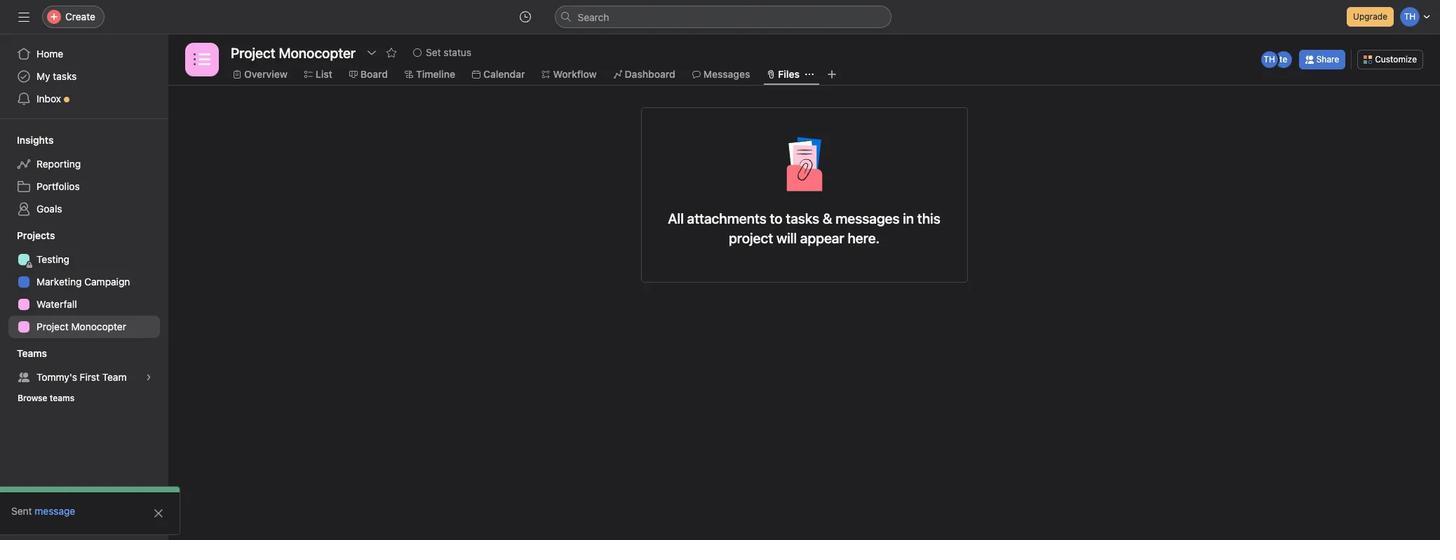 Task type: vqa. For each thing, say whether or not it's contained in the screenshot.
row
no



Task type: describe. For each thing, give the bounding box(es) containing it.
invite button
[[13, 509, 74, 535]]

project
[[36, 321, 69, 333]]

close image
[[153, 508, 164, 519]]

marketing
[[36, 276, 82, 288]]

files link
[[767, 67, 800, 82]]

list image
[[194, 51, 211, 68]]

to
[[770, 211, 783, 227]]

te
[[1280, 54, 1288, 65]]

customize button
[[1358, 50, 1424, 69]]

show options image
[[366, 47, 378, 58]]

waterfall
[[36, 298, 77, 310]]

tommy's
[[36, 371, 77, 383]]

workflow link
[[542, 67, 597, 82]]

portfolios link
[[8, 175, 160, 198]]

hide sidebar image
[[18, 11, 29, 22]]

attachments
[[687, 211, 767, 227]]

all attachments to tasks & messages in this project will appear here.
[[668, 211, 941, 246]]

workflow
[[553, 68, 597, 80]]

home
[[36, 48, 63, 60]]

browse teams button
[[11, 389, 81, 408]]

teams element
[[0, 341, 168, 411]]

projects
[[17, 229, 55, 241]]

add to starred image
[[386, 47, 397, 58]]

list
[[316, 68, 332, 80]]

project monocopter
[[36, 321, 126, 333]]

projects button
[[0, 229, 55, 243]]

reporting link
[[8, 153, 160, 175]]

inbox
[[36, 93, 61, 105]]

appear here.
[[800, 230, 880, 246]]

projects element
[[0, 223, 168, 341]]

add tab image
[[827, 69, 838, 80]]

teams button
[[0, 347, 47, 361]]

dashboard link
[[614, 67, 676, 82]]

project
[[729, 230, 773, 246]]

marketing campaign
[[36, 276, 130, 288]]

in
[[903, 211, 914, 227]]

timeline link
[[405, 67, 455, 82]]

share button
[[1299, 50, 1346, 69]]

overview
[[244, 68, 288, 80]]

tasks inside all attachments to tasks & messages in this project will appear here.
[[786, 211, 820, 227]]

messages link
[[692, 67, 750, 82]]

invite
[[39, 516, 65, 528]]

insights
[[17, 134, 54, 146]]

files
[[778, 68, 800, 80]]

board link
[[349, 67, 388, 82]]

all
[[668, 211, 684, 227]]

customize
[[1376, 54, 1417, 65]]

calendar
[[483, 68, 525, 80]]

home link
[[8, 43, 160, 65]]

create
[[65, 11, 95, 22]]

sent
[[11, 505, 32, 517]]

first
[[80, 371, 100, 383]]

set
[[426, 46, 441, 58]]

tommy's first team link
[[8, 366, 160, 389]]

set status button
[[407, 43, 478, 62]]

Search tasks, projects, and more text field
[[555, 6, 892, 28]]

my tasks
[[36, 70, 77, 82]]

browse
[[18, 393, 47, 403]]

testing
[[36, 253, 69, 265]]

sent message
[[11, 505, 75, 517]]



Task type: locate. For each thing, give the bounding box(es) containing it.
my tasks link
[[8, 65, 160, 88]]

1 horizontal spatial tasks
[[786, 211, 820, 227]]

testing link
[[8, 248, 160, 271]]

project monocopter link
[[8, 316, 160, 338]]

set status
[[426, 46, 472, 58]]

global element
[[0, 34, 168, 119]]

this
[[918, 211, 941, 227]]

calendar link
[[472, 67, 525, 82]]

tasks inside global element
[[53, 70, 77, 82]]

team
[[102, 371, 127, 383]]

&
[[823, 211, 833, 227]]

portfolios
[[36, 180, 80, 192]]

tommy's first team
[[36, 371, 127, 383]]

see details, tommy's first team image
[[145, 373, 153, 382]]

browse teams
[[18, 393, 75, 403]]

dashboard
[[625, 68, 676, 80]]

status
[[444, 46, 472, 58]]

timeline
[[416, 68, 455, 80]]

list link
[[304, 67, 332, 82]]

tasks
[[53, 70, 77, 82], [786, 211, 820, 227]]

teams
[[50, 393, 75, 403]]

insights button
[[0, 133, 54, 147]]

0 vertical spatial tasks
[[53, 70, 77, 82]]

None text field
[[227, 40, 359, 65]]

teams
[[17, 347, 47, 359]]

messages
[[704, 68, 750, 80]]

campaign
[[84, 276, 130, 288]]

upgrade button
[[1347, 7, 1394, 27]]

tasks right the my
[[53, 70, 77, 82]]

insights element
[[0, 128, 168, 223]]

marketing campaign link
[[8, 271, 160, 293]]

my
[[36, 70, 50, 82]]

waterfall link
[[8, 293, 160, 316]]

goals
[[36, 203, 62, 215]]

message link
[[35, 505, 75, 517]]

reporting
[[36, 158, 81, 170]]

th
[[1264, 54, 1276, 65]]

create button
[[42, 6, 105, 28]]

upgrade
[[1354, 11, 1388, 22]]

1 vertical spatial tasks
[[786, 211, 820, 227]]

0 horizontal spatial tasks
[[53, 70, 77, 82]]

message
[[35, 505, 75, 517]]

overview link
[[233, 67, 288, 82]]

tab actions image
[[806, 70, 814, 79]]

tasks left & in the right top of the page
[[786, 211, 820, 227]]

inbox link
[[8, 88, 160, 110]]

goals link
[[8, 198, 160, 220]]

messages
[[836, 211, 900, 227]]

share
[[1317, 54, 1340, 65]]

history image
[[520, 11, 531, 22]]

board
[[361, 68, 388, 80]]

will
[[777, 230, 797, 246]]

monocopter
[[71, 321, 126, 333]]



